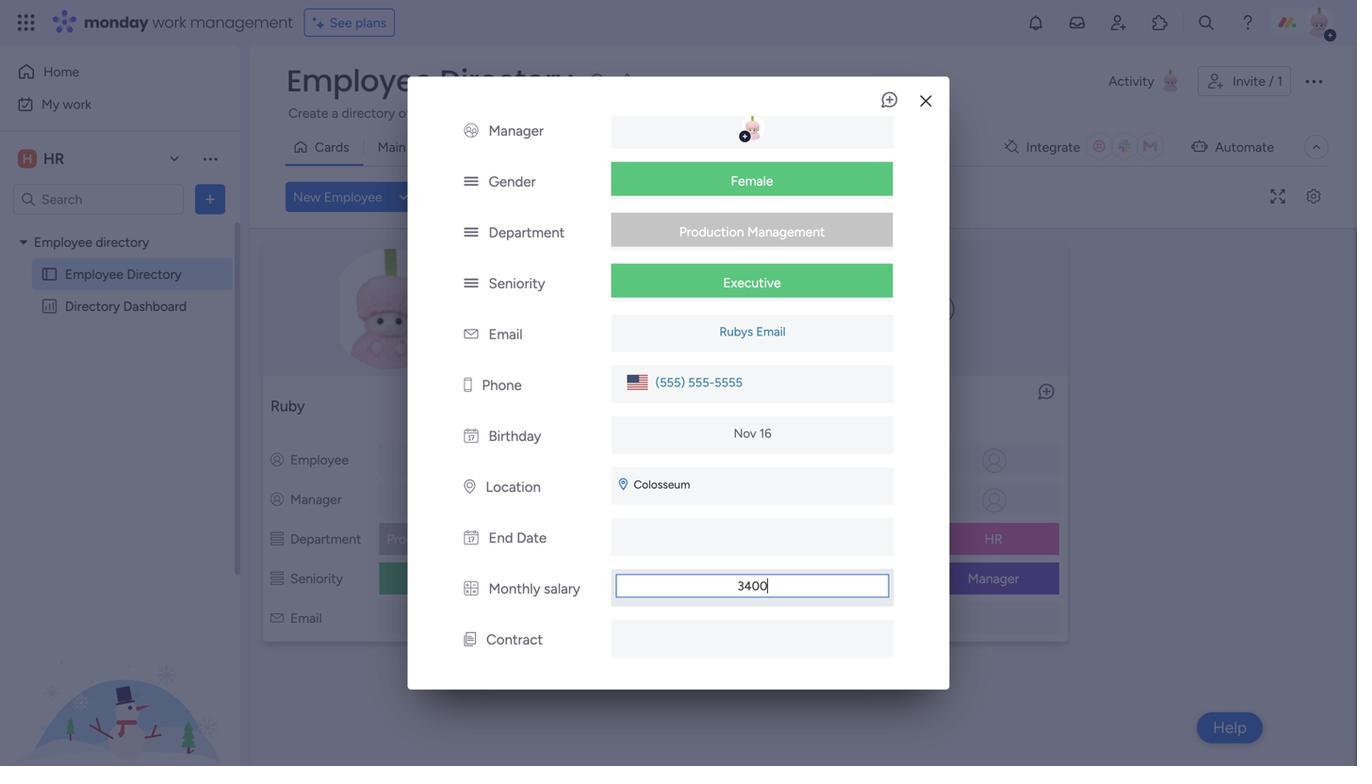 Task type: locate. For each thing, give the bounding box(es) containing it.
0 horizontal spatial card cover image image
[[276, 249, 506, 369]]

mid-
[[692, 571, 720, 587]]

activity
[[1109, 73, 1155, 89]]

v2 status outline image down dapulse person column image
[[271, 531, 284, 547]]

rubys email up v2 file column image
[[412, 612, 478, 627]]

1 horizontal spatial production
[[679, 224, 744, 240]]

executive down sort
[[723, 275, 781, 291]]

invite
[[1233, 73, 1266, 89]]

directory up past at the top left
[[440, 60, 573, 102]]

center.
[[1270, 105, 1311, 121]]

department
[[489, 224, 565, 241], [290, 531, 361, 547], [565, 531, 636, 547], [840, 531, 911, 547]]

rubys email link up 5555
[[716, 324, 790, 339]]

0 vertical spatial work
[[152, 12, 186, 33]]

management inside row group
[[455, 531, 533, 547]]

email for v2 email column image for gender
[[489, 326, 523, 343]]

1 horizontal spatial management
[[748, 224, 825, 240]]

0 horizontal spatial 1
[[616, 397, 622, 415]]

work for monday
[[152, 12, 186, 33]]

1 vertical spatial directory
[[96, 234, 149, 250]]

0 horizontal spatial rubys
[[412, 612, 446, 627]]

directory right "a"
[[342, 105, 395, 121]]

invite / 1 button
[[1198, 66, 1292, 96]]

rubys inside row group
[[412, 612, 446, 627]]

1 vertical spatial v2 status image
[[464, 224, 478, 241]]

dapulse person column image down dapulse person column image
[[271, 492, 284, 508]]

see left the more
[[860, 104, 882, 120]]

0 horizontal spatial executive
[[416, 571, 474, 587]]

main table button
[[364, 132, 455, 162]]

management for gender
[[748, 224, 825, 240]]

dapulse person column image up v2 status outline icon
[[820, 492, 833, 508]]

production for gender
[[679, 224, 744, 240]]

v2 email column image down v2 status outline icon
[[820, 610, 833, 626]]

production management up dapulse numbers column icon
[[387, 531, 533, 547]]

v2 multiple person column image
[[464, 122, 478, 139]]

workspace image
[[18, 148, 37, 169]]

directory right public dashboard image
[[65, 298, 120, 314]]

directory
[[440, 60, 573, 102], [127, 266, 182, 282], [65, 298, 120, 314]]

v2 phone column image
[[464, 377, 472, 394]]

activity button
[[1101, 66, 1191, 96]]

1 vertical spatial employee directory
[[65, 266, 182, 282]]

rubys for manager
[[412, 612, 446, 627]]

1 vertical spatial management
[[455, 531, 533, 547]]

production for manager
[[387, 531, 452, 547]]

v2 status outline image for executive
[[271, 571, 284, 587]]

work right monday at the left of the page
[[152, 12, 186, 33]]

1 vertical spatial production management
[[387, 531, 533, 547]]

2 vertical spatial directory
[[65, 298, 120, 314]]

see inside button
[[330, 15, 352, 31]]

0 vertical spatial rubys
[[720, 324, 753, 339]]

0 horizontal spatial hr
[[43, 150, 64, 168]]

0 vertical spatial rubys email link
[[716, 324, 790, 339]]

1 vertical spatial rubys
[[412, 612, 446, 627]]

0 vertical spatial production
[[679, 224, 744, 240]]

main
[[378, 139, 406, 155]]

v2 status outline image
[[271, 531, 284, 547], [545, 531, 558, 547], [271, 571, 284, 587], [545, 571, 558, 587]]

v2 location column image
[[464, 479, 476, 496]]

v2 status image
[[464, 173, 478, 190], [464, 224, 478, 241], [464, 275, 478, 292]]

2 vertical spatial v2 status image
[[464, 275, 478, 292]]

1
[[1278, 73, 1283, 89], [616, 397, 622, 415]]

executive inside row group
[[416, 571, 474, 587]]

employee directory
[[287, 60, 573, 102], [65, 266, 182, 282]]

list box
[[0, 222, 240, 577]]

contract
[[486, 631, 543, 648]]

2 the from the left
[[1176, 105, 1196, 121]]

rubys
[[720, 324, 753, 339], [412, 612, 446, 627]]

manager
[[489, 122, 544, 139], [290, 492, 342, 508], [565, 492, 616, 508], [840, 492, 891, 508], [968, 571, 1020, 587]]

0 horizontal spatial employee directory
[[65, 266, 182, 282]]

1 horizontal spatial card cover image image
[[550, 249, 781, 369]]

management
[[748, 224, 825, 240], [455, 531, 533, 547]]

1 vertical spatial v2 email column image
[[820, 610, 833, 626]]

rubys email link
[[716, 324, 790, 339], [408, 612, 482, 627]]

monthly salary
[[489, 581, 580, 598]]

employee directory up the directory dashboard at the left top
[[65, 266, 182, 282]]

employee
[[287, 60, 432, 102], [324, 189, 382, 205], [34, 234, 92, 250], [65, 266, 123, 282], [545, 397, 612, 415], [820, 397, 887, 415], [290, 452, 349, 468], [565, 452, 623, 468], [840, 452, 898, 468]]

0 horizontal spatial rubys email link
[[408, 612, 482, 627]]

autopilot image
[[1192, 134, 1208, 158]]

0 horizontal spatial management
[[455, 531, 533, 547]]

2 horizontal spatial card cover image image
[[925, 294, 955, 324]]

the right during
[[749, 105, 768, 121]]

None field
[[616, 574, 889, 598]]

mid-level
[[692, 571, 746, 587]]

1 vertical spatial work
[[63, 96, 92, 112]]

1 horizontal spatial the
[[1176, 105, 1196, 121]]

0 vertical spatial production management
[[679, 224, 825, 240]]

invite members image
[[1110, 13, 1128, 32]]

1 vertical spatial rubys email
[[412, 612, 478, 627]]

department inside dialog
[[489, 224, 565, 241]]

directory down search in workspace field
[[96, 234, 149, 250]]

end date
[[489, 530, 547, 547]]

1 vertical spatial hr
[[985, 531, 1003, 547]]

see more link
[[858, 103, 918, 122]]

home button
[[11, 57, 203, 87]]

0 vertical spatial rubys email
[[720, 324, 786, 339]]

management down sort
[[748, 224, 825, 240]]

1 vertical spatial production
[[387, 531, 452, 547]]

0 vertical spatial employee directory
[[287, 60, 573, 102]]

2 horizontal spatial directory
[[440, 60, 573, 102]]

dashboard
[[123, 298, 187, 314]]

1 vertical spatial rubys email link
[[408, 612, 482, 627]]

1 v2 status image from the top
[[464, 173, 478, 190]]

female
[[731, 173, 774, 189]]

option
[[0, 225, 240, 229]]

0 horizontal spatial directory
[[65, 298, 120, 314]]

row group
[[254, 233, 1352, 655]]

0 vertical spatial directory
[[440, 60, 573, 102]]

invite / 1
[[1233, 73, 1283, 89]]

0 vertical spatial executive
[[723, 275, 781, 291]]

past
[[486, 105, 511, 121]]

v2 status outline image for production management
[[271, 531, 284, 547]]

seniority
[[489, 275, 545, 292], [290, 571, 343, 587], [565, 571, 618, 587], [840, 571, 892, 587]]

card cover image image
[[276, 249, 506, 369], [550, 249, 781, 369], [925, 294, 955, 324]]

executive inside dialog
[[723, 275, 781, 291]]

rubys email link up v2 file column image
[[408, 612, 482, 627]]

1 horizontal spatial employee directory
[[287, 60, 573, 102]]

v2 email column image for gender
[[464, 326, 478, 343]]

and
[[461, 105, 482, 121]]

help button
[[1197, 713, 1263, 744]]

email
[[756, 324, 786, 339], [489, 326, 523, 343], [290, 610, 322, 626], [839, 610, 871, 626], [449, 612, 478, 627]]

each
[[585, 105, 614, 121]]

cards
[[315, 139, 349, 155]]

v2 status outline image right monthly at bottom
[[545, 571, 558, 587]]

rubys email
[[720, 324, 786, 339], [412, 612, 478, 627]]

automatically
[[919, 105, 998, 121]]

table
[[409, 139, 440, 155]]

Search in workspace field
[[40, 189, 157, 210]]

colosseum
[[634, 478, 690, 491]]

1 vertical spatial executive
[[416, 571, 474, 587]]

production management for gender
[[679, 224, 825, 240]]

monthly
[[489, 581, 541, 598]]

/
[[1269, 73, 1274, 89]]

dapulse person column image
[[820, 452, 833, 468], [271, 492, 284, 508], [820, 492, 833, 508]]

see
[[330, 15, 352, 31], [860, 104, 882, 120]]

1 vertical spatial directory
[[127, 266, 182, 282]]

email for v2 email column image for manager
[[839, 610, 871, 626]]

0 horizontal spatial rubys email
[[412, 612, 478, 627]]

see for see plans
[[330, 15, 352, 31]]

production
[[679, 224, 744, 240], [387, 531, 452, 547]]

help
[[1213, 718, 1247, 738]]

angle down image
[[399, 190, 408, 204]]

the
[[749, 105, 768, 121], [1176, 105, 1196, 121]]

see left plans
[[330, 15, 352, 31]]

integrate
[[1027, 139, 1081, 155]]

email for v2 email column icon
[[290, 610, 322, 626]]

the right "using"
[[1176, 105, 1196, 121]]

settings image
[[1299, 190, 1329, 204]]

0 vertical spatial management
[[748, 224, 825, 240]]

production left dapulse date column image
[[387, 531, 452, 547]]

a
[[332, 105, 339, 121]]

filter by person image
[[521, 188, 551, 206]]

555-
[[688, 375, 715, 390]]

work right my
[[63, 96, 92, 112]]

directory up dashboard
[[127, 266, 182, 282]]

0 vertical spatial v2 status image
[[464, 173, 478, 190]]

v2 email column image up v2 phone column "icon"
[[464, 326, 478, 343]]

0 horizontal spatial production
[[387, 531, 452, 547]]

0 vertical spatial see
[[330, 15, 352, 31]]

1 horizontal spatial rubys email link
[[716, 324, 790, 339]]

v2 status outline image
[[820, 571, 833, 587]]

3 v2 status image from the top
[[464, 275, 478, 292]]

2 v2 status image from the top
[[464, 224, 478, 241]]

0 vertical spatial directory
[[342, 105, 395, 121]]

1 horizontal spatial see
[[860, 104, 882, 120]]

production management for manager
[[387, 531, 533, 547]]

1 vertical spatial see
[[860, 104, 882, 120]]

applicant
[[617, 105, 671, 121]]

1 horizontal spatial rubys
[[720, 324, 753, 339]]

dialog
[[408, 0, 950, 690]]

management up monthly at bottom
[[455, 531, 533, 547]]

0 vertical spatial 1
[[1278, 73, 1283, 89]]

v2 status image for department
[[464, 224, 478, 241]]

1 horizontal spatial 1
[[1278, 73, 1283, 89]]

production management
[[679, 224, 825, 240], [387, 531, 533, 547]]

1 horizontal spatial production management
[[679, 224, 825, 240]]

0 horizontal spatial directory
[[96, 234, 149, 250]]

1 horizontal spatial v2 email column image
[[820, 610, 833, 626]]

employee directory up current
[[287, 60, 573, 102]]

0 horizontal spatial see
[[330, 15, 352, 31]]

v2 email column image
[[271, 610, 284, 626]]

executive
[[723, 275, 781, 291], [416, 571, 474, 587]]

production management down sort
[[679, 224, 825, 240]]

1 vertical spatial 1
[[616, 397, 622, 415]]

management inside dialog
[[748, 224, 825, 240]]

v2 status outline image for mid-level
[[545, 571, 558, 587]]

0 horizontal spatial v2 email column image
[[464, 326, 478, 343]]

1 horizontal spatial rubys email
[[720, 324, 786, 339]]

rubys email for gender
[[720, 324, 786, 339]]

1 horizontal spatial directory
[[127, 266, 182, 282]]

rubys inside dialog
[[720, 324, 753, 339]]

v2 status image for gender
[[464, 173, 478, 190]]

search everything image
[[1197, 13, 1216, 32]]

monday
[[84, 12, 149, 33]]

v2 status outline image up v2 email column icon
[[271, 571, 284, 587]]

hr
[[43, 150, 64, 168], [985, 531, 1003, 547]]

executive down dapulse date column image
[[416, 571, 474, 587]]

0 vertical spatial v2 email column image
[[464, 326, 478, 343]]

workspace selection element
[[18, 148, 67, 170]]

rubys email up 5555
[[720, 324, 786, 339]]

1 horizontal spatial work
[[152, 12, 186, 33]]

dapulse date column image
[[464, 428, 478, 445]]

management for manager
[[455, 531, 533, 547]]

of
[[399, 105, 411, 121]]

1 inside the invite / 1 button
[[1278, 73, 1283, 89]]

production down sort popup button
[[679, 224, 744, 240]]

0 vertical spatial hr
[[43, 150, 64, 168]]

0 horizontal spatial production management
[[387, 531, 533, 547]]

0 horizontal spatial work
[[63, 96, 92, 112]]

caret down image
[[20, 236, 27, 249]]

1 horizontal spatial executive
[[723, 275, 781, 291]]

work inside my work button
[[63, 96, 92, 112]]

filter button
[[608, 182, 697, 212]]

1 horizontal spatial hr
[[985, 531, 1003, 547]]

salary
[[544, 581, 580, 598]]

v2 email column image
[[464, 326, 478, 343], [820, 610, 833, 626]]

see more
[[860, 104, 916, 120]]

0 horizontal spatial the
[[749, 105, 768, 121]]



Task type: describe. For each thing, give the bounding box(es) containing it.
public board image
[[41, 265, 58, 283]]

(555) 555-5555 link
[[648, 371, 743, 394]]

employee 1
[[545, 397, 622, 415]]

process
[[844, 105, 891, 121]]

end
[[489, 530, 513, 547]]

Search field
[[454, 184, 510, 210]]

arrow down image
[[675, 186, 697, 208]]

v2 email column image for manager
[[820, 610, 833, 626]]

lottie animation image
[[0, 576, 240, 766]]

v2 status image for seniority
[[464, 275, 478, 292]]

see plans
[[330, 15, 387, 31]]

can
[[894, 105, 915, 121]]

v2 status outline image right end
[[545, 531, 558, 547]]

more
[[886, 104, 916, 120]]

be
[[1001, 105, 1016, 121]]

1 horizontal spatial directory
[[342, 105, 395, 121]]

employees.
[[515, 105, 581, 121]]

see plans button
[[304, 8, 395, 37]]

dapulse person column image for ruby
[[271, 492, 284, 508]]

card cover image image for ruby
[[276, 249, 506, 369]]

employee 3
[[820, 397, 898, 415]]

collapse board header image
[[1309, 140, 1325, 155]]

level
[[720, 571, 746, 587]]

see for see more
[[860, 104, 882, 120]]

dapulse person column image down employee 3
[[820, 452, 833, 468]]

show board description image
[[586, 72, 609, 91]]

dapulse numbers column image
[[464, 581, 478, 598]]

directory dashboard
[[65, 298, 187, 314]]

plans
[[355, 15, 387, 31]]

current
[[414, 105, 457, 121]]

create a directory of current and past employees. each applicant hired during the recruitment process can automatically be moved to this board using the automation center.
[[288, 105, 1311, 121]]

location
[[486, 479, 541, 496]]

management
[[190, 12, 293, 33]]

automation
[[1199, 105, 1267, 121]]

h
[[22, 151, 32, 167]]

create
[[288, 105, 329, 121]]

nov 16
[[734, 426, 772, 441]]

rubys for gender
[[720, 324, 753, 339]]

employee inside 'button'
[[324, 189, 382, 205]]

work for my
[[63, 96, 92, 112]]

lottie animation element
[[0, 576, 240, 766]]

date
[[517, 530, 547, 547]]

inbox image
[[1068, 13, 1087, 32]]

using
[[1141, 105, 1173, 121]]

seniority for employee 3
[[840, 571, 892, 587]]

my
[[41, 96, 60, 112]]

card cover image image for employee 1
[[550, 249, 781, 369]]

filter
[[638, 189, 668, 205]]

phone
[[482, 377, 522, 394]]

none field inside dialog
[[616, 574, 889, 598]]

ruby anderson image
[[1305, 8, 1335, 38]]

16
[[760, 426, 772, 441]]

cards button
[[286, 132, 364, 162]]

dialog containing manager
[[408, 0, 950, 690]]

hired
[[675, 105, 705, 121]]

dapulse person column image for employee 3
[[820, 492, 833, 508]]

apps image
[[1151, 13, 1170, 32]]

this
[[1079, 105, 1100, 121]]

public dashboard image
[[41, 297, 58, 315]]

ruby
[[271, 397, 305, 415]]

dapulse person column image
[[271, 452, 284, 468]]

my work button
[[11, 89, 203, 119]]

executive for manager
[[416, 571, 474, 587]]

my work
[[41, 96, 92, 112]]

list box containing employee directory
[[0, 222, 240, 577]]

help image
[[1239, 13, 1258, 32]]

3
[[890, 397, 898, 415]]

gender
[[489, 173, 536, 190]]

seniority for employee 1
[[565, 571, 618, 587]]

sort
[[733, 189, 758, 205]]

v2 file column image
[[464, 631, 476, 648]]

during
[[708, 105, 745, 121]]

recruitment
[[772, 105, 841, 121]]

dapulse integrations image
[[1005, 140, 1019, 154]]

rubys email link for manager
[[408, 612, 482, 627]]

1 the from the left
[[749, 105, 768, 121]]

employee directory
[[34, 234, 149, 250]]

rubys email link for gender
[[716, 324, 790, 339]]

new employee button
[[286, 182, 390, 212]]

nov
[[734, 426, 757, 441]]

select product image
[[17, 13, 36, 32]]

(555)
[[656, 375, 685, 390]]

hr inside workspace selection element
[[43, 150, 64, 168]]

row group containing ruby
[[254, 233, 1352, 655]]

home
[[43, 64, 79, 80]]

birthday
[[489, 428, 542, 445]]

board
[[1104, 105, 1138, 121]]

open full screen image
[[1263, 190, 1293, 204]]

new employee
[[293, 189, 382, 205]]

moved
[[1019, 105, 1060, 121]]

automate
[[1216, 139, 1275, 155]]

add to favorites image
[[618, 71, 637, 90]]

Employee Directory field
[[282, 60, 578, 102]]

main table
[[378, 139, 440, 155]]

sort button
[[703, 182, 770, 212]]

seniority for ruby
[[290, 571, 343, 587]]

monday work management
[[84, 12, 293, 33]]

5555
[[715, 375, 743, 390]]

dapulse date column image
[[464, 530, 478, 547]]

notifications image
[[1027, 13, 1046, 32]]

new
[[293, 189, 321, 205]]

close image
[[921, 94, 932, 108]]

to
[[1063, 105, 1076, 121]]

rubys email for manager
[[412, 612, 478, 627]]

(555) 555-5555
[[656, 375, 743, 390]]

executive for gender
[[723, 275, 781, 291]]



Task type: vqa. For each thing, say whether or not it's contained in the screenshot.
5555
yes



